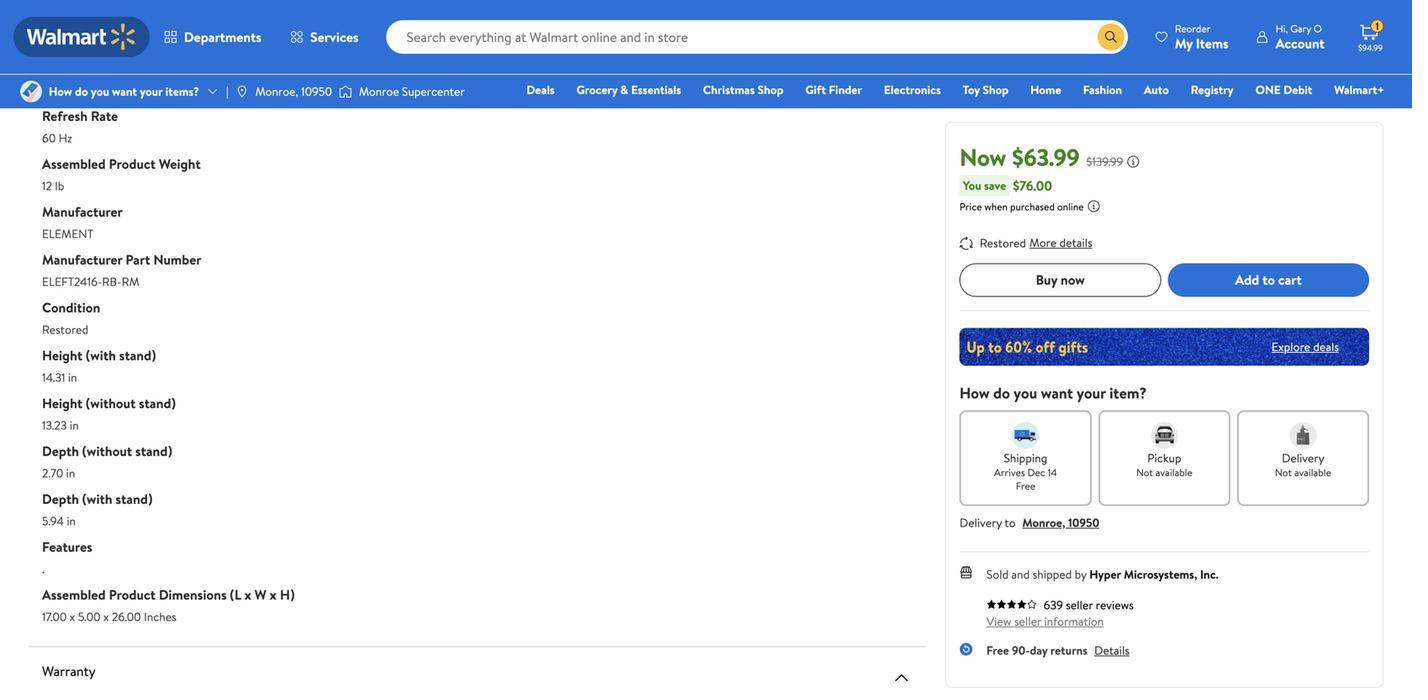 Task type: locate. For each thing, give the bounding box(es) containing it.
1 vertical spatial to
[[1005, 515, 1016, 531]]

buy now button
[[960, 263, 1161, 297]]

deals
[[1314, 339, 1339, 355]]

height
[[42, 346, 82, 365], [42, 394, 82, 413]]

assembled up 5.00
[[42, 586, 106, 605]]

do for how do you want your item?
[[994, 383, 1010, 404]]

5.00
[[78, 609, 101, 626]]

supercenter
[[402, 83, 465, 100]]

monroe,
[[255, 83, 298, 100], [1023, 515, 1066, 531]]

(with up features
[[82, 490, 112, 509]]

view seller information link
[[987, 614, 1104, 630]]

free inside shipping arrives dec 14 free
[[1016, 479, 1036, 493]]

do right led
[[75, 83, 88, 100]]

1 vertical spatial height
[[42, 394, 82, 413]]

$139.99
[[1087, 153, 1124, 170]]

assembled
[[42, 155, 106, 173], [42, 586, 106, 605]]

christmas shop link
[[696, 81, 791, 99]]

restored
[[980, 235, 1026, 251], [42, 322, 88, 338]]

when
[[985, 199, 1008, 214]]

reorder
[[1175, 21, 1211, 36]]

1 vertical spatial product
[[109, 586, 156, 605]]

1 horizontal spatial how
[[960, 383, 990, 404]]

2 height from the top
[[42, 394, 82, 413]]

restored inside resolution 720p display technology led refresh rate 60 hz assembled product weight 12 lb manufacturer element manufacturer part number eleft2416-rb-rm condition restored height (with stand) 14.31 in height (without stand) 13.23 in depth (without stand) 2.70 in depth (with stand) 5.94 in features . assembled product dimensions (l x w x h) 17.00 x 5.00 x 26.00 inches
[[42, 322, 88, 338]]

not down intent image for delivery
[[1275, 466, 1292, 480]]

seller down 3.8592 stars out of 5, based on 639 seller reviews element
[[1015, 614, 1042, 630]]

1 horizontal spatial delivery
[[1282, 450, 1325, 466]]

to inside add to cart button
[[1263, 271, 1275, 289]]

x right the w
[[270, 586, 277, 605]]

Search search field
[[386, 20, 1128, 54]]

0 horizontal spatial free
[[987, 643, 1009, 659]]

you up intent image for shipping
[[1014, 383, 1038, 404]]

1 vertical spatial manufacturer
[[42, 251, 122, 269]]

1 vertical spatial (without
[[82, 442, 132, 461]]

intent image for pickup image
[[1151, 422, 1178, 449]]

price
[[960, 199, 982, 214]]

1 vertical spatial depth
[[42, 490, 79, 509]]

day
[[1030, 643, 1048, 659]]

1 vertical spatial monroe,
[[1023, 515, 1066, 531]]

10950 up 'by'
[[1069, 515, 1100, 531]]

(with
[[86, 346, 116, 365], [82, 490, 112, 509]]

shop right christmas
[[758, 82, 784, 98]]

2 assembled from the top
[[42, 586, 106, 605]]

monroe
[[359, 83, 399, 100]]

639
[[1044, 597, 1063, 614]]

1 shop from the left
[[758, 82, 784, 98]]

(with down condition
[[86, 346, 116, 365]]

0 horizontal spatial restored
[[42, 322, 88, 338]]

walmart image
[[27, 24, 136, 50]]

how do you want your item?
[[960, 383, 1147, 404]]

free down shipping at bottom
[[1016, 479, 1036, 493]]

part
[[126, 251, 150, 269]]

to left cart
[[1263, 271, 1275, 289]]

height up 14.31
[[42, 346, 82, 365]]

to down "arrives"
[[1005, 515, 1016, 531]]

view
[[987, 614, 1012, 630]]

toy shop
[[963, 82, 1009, 98]]

0 horizontal spatial monroe,
[[255, 83, 298, 100]]

not inside pickup not available
[[1137, 466, 1154, 480]]

monroe, right |
[[255, 83, 298, 100]]

1 vertical spatial free
[[987, 643, 1009, 659]]

1 vertical spatial your
[[1077, 383, 1106, 404]]

assembled up lb
[[42, 155, 106, 173]]

0 vertical spatial free
[[1016, 479, 1036, 493]]

available down intent image for delivery
[[1295, 466, 1332, 480]]

features
[[42, 538, 92, 557]]

0 horizontal spatial your
[[140, 83, 163, 100]]

want left item?
[[1041, 383, 1073, 404]]

delivery not available
[[1275, 450, 1332, 480]]

pickup
[[1148, 450, 1182, 466]]

2 available from the left
[[1295, 466, 1332, 480]]

home link
[[1023, 81, 1069, 99]]

5.94
[[42, 513, 64, 530]]

60
[[42, 130, 56, 146]]

0 vertical spatial product
[[109, 155, 156, 173]]

auto link
[[1137, 81, 1177, 99]]

height up 13.23
[[42, 394, 82, 413]]

1 vertical spatial do
[[994, 383, 1010, 404]]

fashion
[[1083, 82, 1122, 98]]

shop for christmas shop
[[758, 82, 784, 98]]

 image
[[20, 81, 42, 103], [235, 85, 249, 98]]

1 available from the left
[[1156, 466, 1193, 480]]

how for how do you want your item?
[[960, 383, 990, 404]]

gift finder link
[[798, 81, 870, 99]]

reorder my items
[[1175, 21, 1229, 53]]

1 vertical spatial you
[[1014, 383, 1038, 404]]

10950 down services popup button
[[301, 83, 332, 100]]

do up shipping at bottom
[[994, 383, 1010, 404]]

1 horizontal spatial 10950
[[1069, 515, 1100, 531]]

dec
[[1028, 466, 1046, 480]]

shop right toy
[[983, 82, 1009, 98]]

seller
[[1066, 597, 1093, 614], [1015, 614, 1042, 630]]

want for items?
[[112, 83, 137, 100]]

display
[[42, 59, 85, 77]]

1 horizontal spatial seller
[[1066, 597, 1093, 614]]

available
[[1156, 466, 1193, 480], [1295, 466, 1332, 480]]

manufacturer up element
[[42, 203, 123, 221]]

inc.
[[1201, 566, 1219, 583]]

free left 90-
[[987, 643, 1009, 659]]

add
[[1236, 271, 1260, 289]]

delivery to monroe, 10950
[[960, 515, 1100, 531]]

your left item?
[[1077, 383, 1106, 404]]

1 vertical spatial restored
[[42, 322, 88, 338]]

restored down condition
[[42, 322, 88, 338]]

0 vertical spatial your
[[140, 83, 163, 100]]

your for items?
[[140, 83, 163, 100]]

1 horizontal spatial you
[[1014, 383, 1038, 404]]

cart
[[1279, 271, 1302, 289]]

product left weight
[[109, 155, 156, 173]]

 image right |
[[235, 85, 249, 98]]

10950
[[301, 83, 332, 100], [1069, 515, 1100, 531]]

1 vertical spatial delivery
[[960, 515, 1002, 531]]

1 not from the left
[[1137, 466, 1154, 480]]

0 vertical spatial restored
[[980, 235, 1026, 251]]

1 horizontal spatial do
[[994, 383, 1010, 404]]

stand)
[[119, 346, 156, 365], [139, 394, 176, 413], [135, 442, 172, 461], [116, 490, 153, 509]]

product up 26.00
[[109, 586, 156, 605]]

2.70
[[42, 465, 63, 482]]

available inside delivery not available
[[1295, 466, 1332, 480]]

720p
[[42, 34, 68, 50]]

0 horizontal spatial shop
[[758, 82, 784, 98]]

in right '2.70'
[[66, 465, 75, 482]]

gift
[[806, 82, 826, 98]]

in right 14.31
[[68, 370, 77, 386]]

my
[[1175, 34, 1193, 53]]

0 horizontal spatial want
[[112, 83, 137, 100]]

1 horizontal spatial available
[[1295, 466, 1332, 480]]

grocery & essentials
[[577, 82, 681, 98]]

0 vertical spatial how
[[49, 83, 72, 100]]

1 product from the top
[[109, 155, 156, 173]]

available down the intent image for pickup
[[1156, 466, 1193, 480]]

delivery up sold
[[960, 515, 1002, 531]]

purchased
[[1010, 199, 1055, 214]]

 image left led
[[20, 81, 42, 103]]

you for how do you want your item?
[[1014, 383, 1038, 404]]

restored down when
[[980, 235, 1026, 251]]

seller for view
[[1015, 614, 1042, 630]]

1 vertical spatial assembled
[[42, 586, 106, 605]]

your left items?
[[140, 83, 163, 100]]

you
[[963, 177, 982, 194]]

you up rate
[[91, 83, 109, 100]]

you
[[91, 83, 109, 100], [1014, 383, 1038, 404]]

monroe supercenter
[[359, 83, 465, 100]]

0 vertical spatial height
[[42, 346, 82, 365]]

available inside pickup not available
[[1156, 466, 1193, 480]]

0 horizontal spatial to
[[1005, 515, 1016, 531]]

0 horizontal spatial seller
[[1015, 614, 1042, 630]]

1 vertical spatial want
[[1041, 383, 1073, 404]]

intent image for delivery image
[[1290, 422, 1317, 449]]

0 vertical spatial you
[[91, 83, 109, 100]]

now $63.99
[[960, 141, 1080, 174]]

now
[[960, 141, 1007, 174]]

0 horizontal spatial available
[[1156, 466, 1193, 480]]

1 horizontal spatial  image
[[235, 85, 249, 98]]

17.00
[[42, 609, 67, 626]]

seller for 639
[[1066, 597, 1093, 614]]

(l
[[230, 586, 241, 605]]

delivery inside delivery not available
[[1282, 450, 1325, 466]]

0 vertical spatial want
[[112, 83, 137, 100]]

0 vertical spatial delivery
[[1282, 450, 1325, 466]]

not inside delivery not available
[[1275, 466, 1292, 480]]

0 horizontal spatial how
[[49, 83, 72, 100]]

0 horizontal spatial do
[[75, 83, 88, 100]]

how do you want your items?
[[49, 83, 199, 100]]

depth up '2.70'
[[42, 442, 79, 461]]

0 horizontal spatial  image
[[20, 81, 42, 103]]

0 vertical spatial assembled
[[42, 155, 106, 173]]

online
[[1058, 199, 1084, 214]]

1 horizontal spatial free
[[1016, 479, 1036, 493]]

2 shop from the left
[[983, 82, 1009, 98]]

depth up 5.94
[[42, 490, 79, 509]]

monroe, down the dec
[[1023, 515, 1066, 531]]

hi, gary o account
[[1276, 21, 1325, 53]]

legal information image
[[1087, 199, 1101, 213]]

manufacturer up eleft2416-
[[42, 251, 122, 269]]

essentials
[[631, 82, 681, 98]]

available for pickup
[[1156, 466, 1193, 480]]

shop
[[758, 82, 784, 98], [983, 82, 1009, 98]]

1 horizontal spatial want
[[1041, 383, 1073, 404]]

0 horizontal spatial delivery
[[960, 515, 1002, 531]]

1 horizontal spatial to
[[1263, 271, 1275, 289]]

auto
[[1144, 82, 1169, 98]]

Walmart Site-Wide search field
[[386, 20, 1128, 54]]

1 horizontal spatial shop
[[983, 82, 1009, 98]]

0 vertical spatial do
[[75, 83, 88, 100]]

intent image for shipping image
[[1013, 422, 1039, 449]]

arrives
[[994, 466, 1025, 480]]

1 depth from the top
[[42, 442, 79, 461]]

weight
[[159, 155, 201, 173]]

1 horizontal spatial not
[[1275, 466, 1292, 480]]

hz
[[59, 130, 72, 146]]

 image
[[339, 83, 352, 100]]

want down technology at the top of the page
[[112, 83, 137, 100]]

&
[[621, 82, 629, 98]]

manufacturer
[[42, 203, 123, 221], [42, 251, 122, 269]]

not down the intent image for pickup
[[1137, 466, 1154, 480]]

1 horizontal spatial your
[[1077, 383, 1106, 404]]

0 vertical spatial depth
[[42, 442, 79, 461]]

0 horizontal spatial not
[[1137, 466, 1154, 480]]

delivery down intent image for delivery
[[1282, 450, 1325, 466]]

deals link
[[519, 81, 562, 99]]

details
[[1095, 643, 1130, 659]]

2 not from the left
[[1275, 466, 1292, 480]]

0 horizontal spatial 10950
[[301, 83, 332, 100]]

depth
[[42, 442, 79, 461], [42, 490, 79, 509]]

0 vertical spatial manufacturer
[[42, 203, 123, 221]]

13.23
[[42, 417, 67, 434]]

1 vertical spatial how
[[960, 383, 990, 404]]

639 seller reviews
[[1044, 597, 1134, 614]]

0 vertical spatial to
[[1263, 271, 1275, 289]]

sold
[[987, 566, 1009, 583]]

seller right 639
[[1066, 597, 1093, 614]]

electronics
[[884, 82, 941, 98]]

0 horizontal spatial you
[[91, 83, 109, 100]]



Task type: vqa. For each thing, say whether or not it's contained in the screenshot.


Task type: describe. For each thing, give the bounding box(es) containing it.
.
[[42, 561, 44, 578]]

view seller information
[[987, 614, 1104, 630]]

26.00
[[112, 609, 141, 626]]

x right (l
[[245, 586, 251, 605]]

technology
[[87, 59, 154, 77]]

more details button
[[1030, 230, 1093, 257]]

14.31
[[42, 370, 65, 386]]

$63.99
[[1012, 141, 1080, 174]]

information
[[1045, 614, 1104, 630]]

rm
[[122, 274, 139, 290]]

w
[[255, 586, 267, 605]]

 image for how do you want your items?
[[20, 81, 42, 103]]

1 manufacturer from the top
[[42, 203, 123, 221]]

learn more about strikethrough prices image
[[1127, 155, 1140, 168]]

up to sixty percent off deals. shop now. image
[[960, 328, 1370, 366]]

lb
[[55, 178, 64, 194]]

|
[[226, 83, 229, 100]]

2 product from the top
[[109, 586, 156, 605]]

1 vertical spatial 10950
[[1069, 515, 1100, 531]]

number
[[153, 251, 202, 269]]

details button
[[1095, 643, 1130, 659]]

christmas
[[703, 82, 755, 98]]

1 vertical spatial (with
[[82, 490, 112, 509]]

do for how do you want your items?
[[75, 83, 88, 100]]

buy now
[[1036, 271, 1085, 289]]

warranty
[[42, 663, 96, 681]]

sold and shipped by hyper microsystems, inc.
[[987, 566, 1219, 583]]

add to cart button
[[1168, 263, 1370, 297]]

in right 5.94
[[67, 513, 76, 530]]

warranty image
[[892, 668, 912, 689]]

monroe, 10950
[[255, 83, 332, 100]]

electronics link
[[877, 81, 949, 99]]

free 90-day returns details
[[987, 643, 1130, 659]]

1 height from the top
[[42, 346, 82, 365]]

delivery for not
[[1282, 450, 1325, 466]]

1
[[1376, 19, 1379, 33]]

shipping
[[1004, 450, 1048, 466]]

walmart+
[[1335, 82, 1385, 98]]

deals
[[527, 82, 555, 98]]

refresh
[[42, 107, 88, 125]]

walmart+ link
[[1327, 81, 1392, 99]]

how for how do you want your items?
[[49, 83, 72, 100]]

you save $76.00
[[963, 176, 1053, 195]]

home
[[1031, 82, 1062, 98]]

items
[[1196, 34, 1229, 53]]

$76.00
[[1013, 176, 1053, 195]]

services button
[[276, 17, 373, 57]]

resolution
[[42, 11, 104, 29]]

hyper
[[1090, 566, 1121, 583]]

delivery for to
[[960, 515, 1002, 531]]

christmas shop
[[703, 82, 784, 98]]

available for delivery
[[1295, 466, 1332, 480]]

registry link
[[1184, 81, 1242, 99]]

$94.99
[[1359, 42, 1383, 53]]

account
[[1276, 34, 1325, 53]]

gift finder
[[806, 82, 862, 98]]

1 horizontal spatial restored
[[980, 235, 1026, 251]]

debit
[[1284, 82, 1313, 98]]

resolution 720p display technology led refresh rate 60 hz assembled product weight 12 lb manufacturer element manufacturer part number eleft2416-rb-rm condition restored height (with stand) 14.31 in height (without stand) 13.23 in depth (without stand) 2.70 in depth (with stand) 5.94 in features . assembled product dimensions (l x w x h) 17.00 x 5.00 x 26.00 inches
[[42, 11, 295, 626]]

0 vertical spatial (without
[[86, 394, 136, 413]]

you for how do you want your items?
[[91, 83, 109, 100]]

1 horizontal spatial monroe,
[[1023, 515, 1066, 531]]

not for delivery
[[1275, 466, 1292, 480]]

registry
[[1191, 82, 1234, 98]]

shop for toy shop
[[983, 82, 1009, 98]]

one debit link
[[1248, 81, 1320, 99]]

grocery
[[577, 82, 618, 98]]

search icon image
[[1105, 30, 1118, 44]]

your for item?
[[1077, 383, 1106, 404]]

to for add
[[1263, 271, 1275, 289]]

fashion link
[[1076, 81, 1130, 99]]

save
[[984, 177, 1007, 194]]

x right 5.00
[[103, 609, 109, 626]]

h)
[[280, 586, 295, 605]]

in right 13.23
[[70, 417, 79, 434]]

departments button
[[150, 17, 276, 57]]

not for pickup
[[1137, 466, 1154, 480]]

1 assembled from the top
[[42, 155, 106, 173]]

dimensions
[[159, 586, 227, 605]]

inches
[[144, 609, 177, 626]]

3.8592 stars out of 5, based on 639 seller reviews element
[[987, 600, 1037, 610]]

90-
[[1012, 643, 1030, 659]]

more
[[1030, 235, 1057, 251]]

toy shop link
[[956, 81, 1016, 99]]

0 vertical spatial (with
[[86, 346, 116, 365]]

returns
[[1051, 643, 1088, 659]]

more details
[[1030, 235, 1093, 251]]

explore deals
[[1272, 339, 1339, 355]]

 image for monroe, 10950
[[235, 85, 249, 98]]

rb-
[[102, 274, 122, 290]]

shipping arrives dec 14 free
[[994, 450, 1058, 493]]

want for item?
[[1041, 383, 1073, 404]]

12
[[42, 178, 52, 194]]

0 vertical spatial monroe,
[[255, 83, 298, 100]]

eleft2416-
[[42, 274, 102, 290]]

finder
[[829, 82, 862, 98]]

element
[[42, 226, 93, 242]]

2 depth from the top
[[42, 490, 79, 509]]

gary
[[1291, 21, 1312, 36]]

2 manufacturer from the top
[[42, 251, 122, 269]]

to for delivery
[[1005, 515, 1016, 531]]

x left 5.00
[[70, 609, 75, 626]]

0 vertical spatial 10950
[[301, 83, 332, 100]]

reviews
[[1096, 597, 1134, 614]]

item?
[[1110, 383, 1147, 404]]

services
[[310, 28, 359, 46]]



